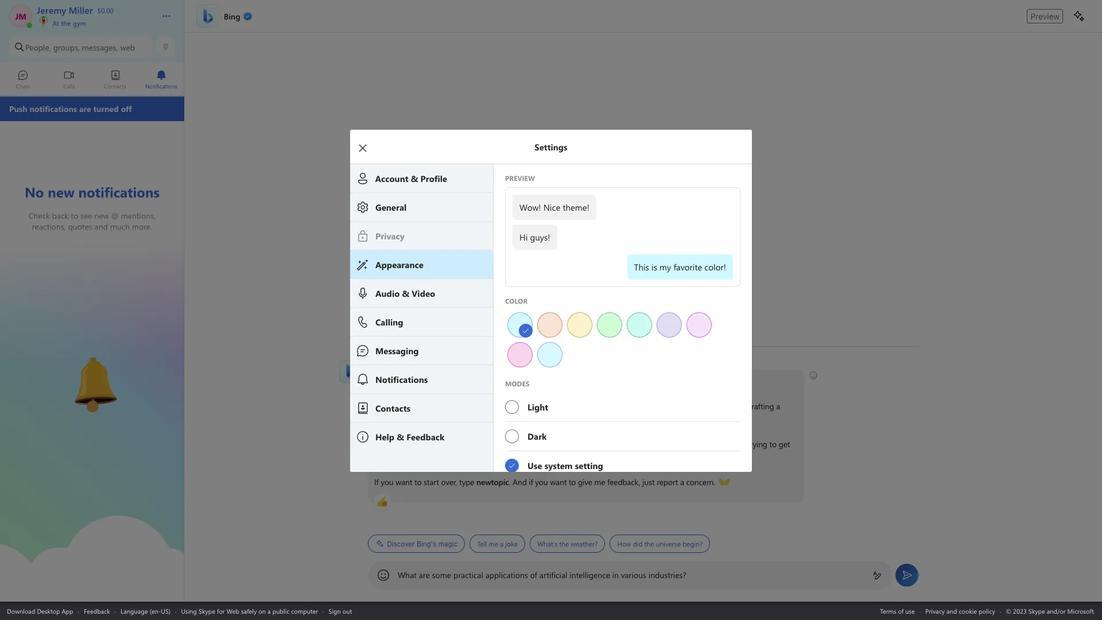 Task type: describe. For each thing, give the bounding box(es) containing it.
at
[[697, 439, 704, 450]]

to left start
[[415, 477, 422, 488]]

me left with
[[564, 413, 575, 424]]

might
[[549, 439, 569, 450]]

like
[[476, 401, 487, 412]]

if
[[374, 477, 379, 488]]

1 horizontal spatial in
[[613, 570, 619, 581]]

at the gym
[[51, 18, 86, 28]]

a inside ask me any type of question, like finding vegan restaurants in cambridge, itinerary for your trip to europe or drafting a story for curious kids. in groups, remember to mention me with @bing. i'm an ai preview, so i'm still learning. sometimes i might say something weird. don't get mad at me, i'm just trying to get better! if you want to start over, type
[[776, 401, 780, 412]]

language (en-us) link
[[121, 607, 171, 615]]

trying
[[747, 439, 768, 450]]

report
[[657, 477, 678, 488]]

industries?
[[649, 570, 687, 581]]

0 horizontal spatial i
[[465, 376, 467, 386]]

!
[[429, 376, 431, 386]]

computer
[[291, 607, 318, 615]]

public
[[273, 607, 290, 615]]

sometimes
[[504, 439, 543, 450]]

what
[[398, 570, 417, 581]]

to right trying
[[770, 439, 777, 450]]

kids.
[[432, 413, 448, 424]]

various
[[621, 570, 647, 581]]

download desktop app link
[[7, 607, 73, 615]]

people,
[[25, 42, 51, 53]]

language
[[121, 607, 148, 615]]

to left give
[[569, 477, 576, 488]]

some
[[432, 570, 451, 581]]

the for at
[[61, 18, 71, 28]]

ask me any type of question, like finding vegan restaurants in cambridge, itinerary for your trip to europe or drafting a story for curious kids. in groups, remember to mention me with @bing. i'm an ai preview, so i'm still learning. sometimes i might say something weird. don't get mad at me, i'm just trying to get better! if you want to start over, type
[[374, 401, 792, 488]]

1 vertical spatial just
[[643, 477, 655, 488]]

restaurants
[[538, 401, 576, 412]]

itinerary
[[629, 401, 657, 412]]

Use system setting checkbox
[[505, 451, 741, 480]]

3 i'm from the left
[[720, 439, 731, 450]]

to right the trip
[[702, 401, 709, 412]]

me,
[[706, 439, 718, 450]]

1 horizontal spatial you
[[486, 376, 499, 386]]

weird.
[[623, 439, 644, 450]]

help
[[469, 376, 484, 386]]

if
[[529, 477, 533, 488]]

magic
[[439, 539, 458, 548]]

bing
[[413, 376, 429, 386]]

this
[[391, 376, 403, 386]]

in inside ask me any type of question, like finding vegan restaurants in cambridge, itinerary for your trip to europe or drafting a story for curious kids. in groups, remember to mention me with @bing. i'm an ai preview, so i'm still learning. sometimes i might say something weird. don't get mad at me, i'm just trying to get better! if you want to start over, type
[[578, 401, 585, 412]]

desktop
[[37, 607, 60, 615]]

newtopic
[[477, 477, 509, 488]]

on
[[259, 607, 266, 615]]

groups, inside 'people, groups, messages, web' button
[[53, 42, 80, 53]]

is
[[405, 376, 411, 386]]

bing,
[[368, 359, 383, 369]]

Light checkbox
[[505, 393, 741, 421]]

a right report
[[680, 477, 684, 488]]

mention
[[533, 413, 562, 424]]

tell me a joke button
[[470, 535, 525, 553]]

1 get from the left
[[666, 439, 678, 450]]

artificial
[[540, 570, 568, 581]]

of inside ask me any type of question, like finding vegan restaurants in cambridge, itinerary for your trip to europe or drafting a story for curious kids. in groups, remember to mention me with @bing. i'm an ai preview, so i'm still learning. sometimes i might say something weird. don't get mad at me, i'm just trying to get better! if you want to start over, type
[[433, 401, 440, 412]]

use
[[906, 607, 915, 615]]

preview
[[1031, 11, 1060, 21]]

the for what's
[[559, 539, 569, 548]]

download
[[7, 607, 35, 615]]

to down the vegan
[[524, 413, 531, 424]]

trip
[[688, 401, 700, 412]]

your
[[671, 401, 686, 412]]

9:24
[[385, 359, 398, 369]]

today?
[[501, 376, 524, 386]]

2 i'm from the left
[[447, 439, 457, 450]]

better!
[[374, 451, 397, 462]]

out
[[343, 607, 352, 615]]

what's the weather? button
[[530, 535, 605, 553]]

or
[[738, 401, 745, 412]]

hey,
[[374, 376, 389, 386]]

feedback,
[[608, 477, 641, 488]]

(openhands)
[[719, 476, 762, 487]]

what are some practical applications of artificial intelligence in various industries?
[[398, 570, 687, 581]]

are
[[419, 570, 430, 581]]

1 horizontal spatial of
[[530, 570, 537, 581]]

any
[[402, 401, 414, 412]]

0 horizontal spatial type
[[416, 401, 431, 412]]

language (en-us)
[[121, 607, 171, 615]]

practical
[[454, 570, 483, 581]]

still
[[459, 439, 471, 450]]

universe
[[656, 539, 681, 548]]

question,
[[442, 401, 474, 412]]

using skype for web safely on a public computer link
[[181, 607, 318, 615]]

download desktop app
[[7, 607, 73, 615]]

drafting
[[747, 401, 774, 412]]

remember
[[486, 413, 522, 424]]

learning.
[[473, 439, 502, 450]]

people, groups, messages, web
[[25, 42, 135, 53]]



Task type: vqa. For each thing, say whether or not it's contained in the screenshot.
grant
no



Task type: locate. For each thing, give the bounding box(es) containing it.
a right on
[[268, 607, 271, 615]]

0 vertical spatial just
[[733, 439, 745, 450]]

1 want from the left
[[396, 477, 412, 488]]

0 horizontal spatial want
[[396, 477, 412, 488]]

skype
[[199, 607, 215, 615]]

0 horizontal spatial for
[[217, 607, 225, 615]]

the
[[61, 18, 71, 28], [559, 539, 569, 548], [645, 539, 654, 548]]

sign out
[[329, 607, 352, 615]]

me
[[389, 401, 400, 412], [564, 413, 575, 424], [595, 477, 605, 488], [489, 539, 498, 548]]

1 horizontal spatial i'm
[[447, 439, 457, 450]]

us)
[[161, 607, 171, 615]]

0 horizontal spatial in
[[578, 401, 585, 412]]

.
[[509, 477, 511, 488]]

1 horizontal spatial groups,
[[458, 413, 484, 424]]

0 vertical spatial of
[[433, 401, 440, 412]]

2 horizontal spatial for
[[659, 401, 669, 412]]

get left 'mad'
[[666, 439, 678, 450]]

how inside button
[[618, 539, 631, 548]]

bing, 9:24 am
[[368, 359, 410, 369]]

an
[[387, 439, 395, 450]]

type up curious
[[416, 401, 431, 412]]

groups,
[[53, 42, 80, 53], [458, 413, 484, 424]]

discover bing's magic
[[387, 539, 458, 548]]

of left the use on the bottom of page
[[898, 607, 904, 615]]

privacy and cookie policy link
[[926, 607, 996, 615]]

gym
[[73, 18, 86, 28]]

1 horizontal spatial how
[[618, 539, 631, 548]]

how did the universe begin?
[[618, 539, 703, 548]]

at
[[52, 18, 59, 28]]

2 horizontal spatial you
[[535, 477, 548, 488]]

cambridge,
[[587, 401, 627, 412]]

1 horizontal spatial i
[[545, 439, 547, 450]]

something
[[584, 439, 621, 450]]

feedback link
[[84, 607, 110, 615]]

using skype for web safely on a public computer
[[181, 607, 318, 615]]

how right !
[[433, 376, 449, 386]]

am
[[400, 359, 410, 369]]

0 horizontal spatial of
[[433, 401, 440, 412]]

0 horizontal spatial how
[[433, 376, 449, 386]]

2 get from the left
[[779, 439, 790, 450]]

newtopic . and if you want to give me feedback, just report a concern.
[[477, 477, 718, 488]]

a right drafting
[[776, 401, 780, 412]]

0 vertical spatial groups,
[[53, 42, 80, 53]]

1 horizontal spatial just
[[733, 439, 745, 450]]

Type a message text field
[[398, 570, 864, 581]]

i
[[465, 376, 467, 386], [545, 439, 547, 450]]

2 want from the left
[[550, 477, 567, 488]]

theme dialog
[[350, 129, 769, 620]]

give
[[578, 477, 592, 488]]

0 vertical spatial how
[[433, 376, 449, 386]]

0 vertical spatial i
[[465, 376, 467, 386]]

finding
[[489, 401, 513, 412]]

applications
[[486, 570, 528, 581]]

1 horizontal spatial get
[[779, 439, 790, 450]]

me right give
[[595, 477, 605, 488]]

feedback
[[84, 607, 110, 615]]

sign out link
[[329, 607, 352, 615]]

1 vertical spatial type
[[459, 477, 475, 488]]

i right can
[[465, 376, 467, 386]]

a
[[776, 401, 780, 412], [680, 477, 684, 488], [500, 539, 504, 548], [268, 607, 271, 615]]

@bing.
[[594, 413, 618, 424]]

how did the universe begin? button
[[610, 535, 711, 553]]

just left trying
[[733, 439, 745, 450]]

tell me a joke
[[477, 539, 518, 548]]

hey, this is bing ! how can i help you today?
[[374, 376, 526, 386]]

of up kids. at the left of the page
[[433, 401, 440, 412]]

2 horizontal spatial the
[[645, 539, 654, 548]]

people, groups, messages, web button
[[9, 37, 152, 57]]

of left artificial on the bottom of page
[[530, 570, 537, 581]]

vegan
[[516, 401, 536, 412]]

a left joke
[[500, 539, 504, 548]]

groups, down like on the left bottom of the page
[[458, 413, 484, 424]]

groups, inside ask me any type of question, like finding vegan restaurants in cambridge, itinerary for your trip to europe or drafting a story for curious kids. in groups, remember to mention me with @bing. i'm an ai preview, so i'm still learning. sometimes i might say something weird. don't get mad at me, i'm just trying to get better! if you want to start over, type
[[458, 413, 484, 424]]

1 vertical spatial of
[[530, 570, 537, 581]]

using
[[181, 607, 197, 615]]

so
[[437, 439, 445, 450]]

tell
[[477, 539, 487, 548]]

me inside 'button'
[[489, 539, 498, 548]]

2 horizontal spatial i'm
[[720, 439, 731, 450]]

and
[[513, 477, 527, 488]]

2 vertical spatial for
[[217, 607, 225, 615]]

bell
[[58, 352, 72, 364]]

in left various
[[613, 570, 619, 581]]

2 vertical spatial of
[[898, 607, 904, 615]]

terms of use link
[[880, 607, 915, 615]]

europe
[[711, 401, 736, 412]]

app
[[62, 607, 73, 615]]

discover
[[387, 539, 415, 548]]

mad
[[680, 439, 695, 450]]

just left report
[[643, 477, 655, 488]]

the right did
[[645, 539, 654, 548]]

bing's
[[417, 539, 437, 548]]

me left any
[[389, 401, 400, 412]]

at the gym button
[[37, 16, 150, 28]]

groups, down at the gym
[[53, 42, 80, 53]]

for
[[659, 401, 669, 412], [394, 413, 403, 424], [217, 607, 225, 615]]

and
[[947, 607, 957, 615]]

begin?
[[683, 539, 703, 548]]

Dark checkbox
[[505, 422, 741, 451]]

0 horizontal spatial the
[[61, 18, 71, 28]]

(en-
[[150, 607, 161, 615]]

with
[[577, 413, 592, 424]]

in
[[578, 401, 585, 412], [613, 570, 619, 581]]

ask
[[374, 401, 387, 412]]

in up with
[[578, 401, 585, 412]]

did
[[633, 539, 643, 548]]

tab list
[[0, 65, 184, 96]]

web
[[120, 42, 135, 53]]

1 vertical spatial for
[[394, 413, 403, 424]]

1 horizontal spatial for
[[394, 413, 403, 424]]

policy
[[979, 607, 996, 615]]

0 horizontal spatial get
[[666, 439, 678, 450]]

the right at
[[61, 18, 71, 28]]

1 vertical spatial i
[[545, 439, 547, 450]]

0 vertical spatial in
[[578, 401, 585, 412]]

for left your
[[659, 401, 669, 412]]

1 horizontal spatial type
[[459, 477, 475, 488]]

just
[[733, 439, 745, 450], [643, 477, 655, 488]]

story
[[374, 413, 392, 424]]

for right story
[[394, 413, 403, 424]]

want inside ask me any type of question, like finding vegan restaurants in cambridge, itinerary for your trip to europe or drafting a story for curious kids. in groups, remember to mention me with @bing. i'm an ai preview, so i'm still learning. sometimes i might say something weird. don't get mad at me, i'm just trying to get better! if you want to start over, type
[[396, 477, 412, 488]]

in
[[450, 413, 456, 424]]

safely
[[241, 607, 257, 615]]

i'm right the so
[[447, 439, 457, 450]]

0 vertical spatial type
[[416, 401, 431, 412]]

i left the might
[[545, 439, 547, 450]]

i'm left an
[[374, 439, 385, 450]]

a inside 'button'
[[500, 539, 504, 548]]

i inside ask me any type of question, like finding vegan restaurants in cambridge, itinerary for your trip to europe or drafting a story for curious kids. in groups, remember to mention me with @bing. i'm an ai preview, so i'm still learning. sometimes i might say something weird. don't get mad at me, i'm just trying to get better! if you want to start over, type
[[545, 439, 547, 450]]

the inside button
[[645, 539, 654, 548]]

the right what's
[[559, 539, 569, 548]]

(smileeyes)
[[527, 375, 565, 386]]

0 horizontal spatial just
[[643, 477, 655, 488]]

get right trying
[[779, 439, 790, 450]]

just inside ask me any type of question, like finding vegan restaurants in cambridge, itinerary for your trip to europe or drafting a story for curious kids. in groups, remember to mention me with @bing. i'm an ai preview, so i'm still learning. sometimes i might say something weird. don't get mad at me, i'm just trying to get better! if you want to start over, type
[[733, 439, 745, 450]]

1 i'm from the left
[[374, 439, 385, 450]]

1 horizontal spatial the
[[559, 539, 569, 548]]

1 vertical spatial how
[[618, 539, 631, 548]]

1 vertical spatial groups,
[[458, 413, 484, 424]]

you inside ask me any type of question, like finding vegan restaurants in cambridge, itinerary for your trip to europe or drafting a story for curious kids. in groups, remember to mention me with @bing. i'm an ai preview, so i'm still learning. sometimes i might say something weird. don't get mad at me, i'm just trying to get better! if you want to start over, type
[[381, 477, 394, 488]]

type right over,
[[459, 477, 475, 488]]

0 horizontal spatial you
[[381, 477, 394, 488]]

0 horizontal spatial i'm
[[374, 439, 385, 450]]

1 vertical spatial in
[[613, 570, 619, 581]]

joke
[[505, 539, 518, 548]]

don't
[[646, 439, 664, 450]]

2 horizontal spatial of
[[898, 607, 904, 615]]

how left did
[[618, 539, 631, 548]]

i'm right me,
[[720, 439, 731, 450]]

want left give
[[550, 477, 567, 488]]

1 horizontal spatial want
[[550, 477, 567, 488]]

me right 'tell'
[[489, 539, 498, 548]]

0 vertical spatial for
[[659, 401, 669, 412]]

privacy
[[926, 607, 945, 615]]

weather?
[[571, 539, 598, 548]]

want left start
[[396, 477, 412, 488]]

terms of use
[[880, 607, 915, 615]]

0 horizontal spatial groups,
[[53, 42, 80, 53]]

messages,
[[82, 42, 118, 53]]

ai
[[398, 439, 405, 450]]

for left web
[[217, 607, 225, 615]]

what's the weather?
[[537, 539, 598, 548]]

say
[[571, 439, 582, 450]]



